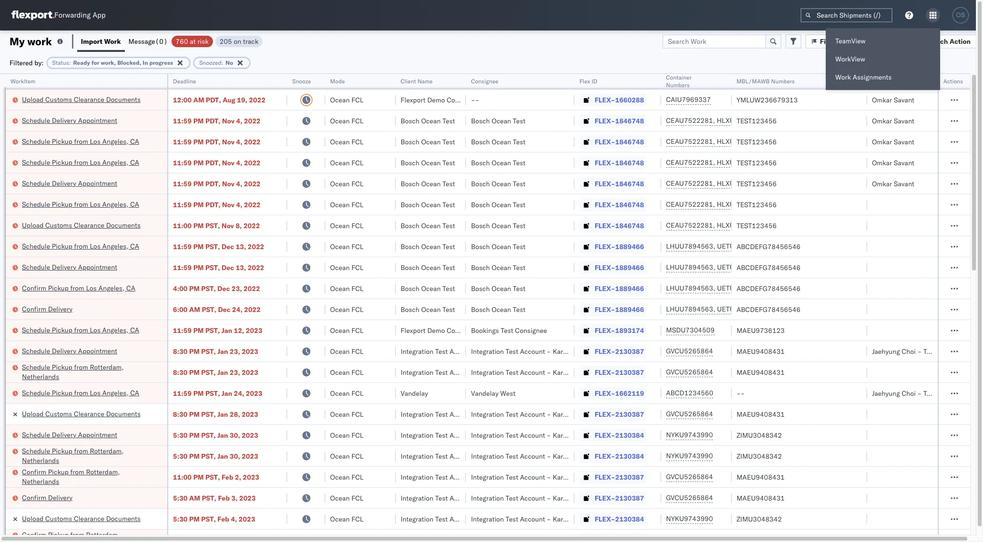 Task type: vqa. For each thing, say whether or not it's contained in the screenshot.
Route to the left
no



Task type: locate. For each thing, give the bounding box(es) containing it.
1 vertical spatial 2130384
[[615, 452, 644, 461]]

1 vertical spatial zimu3048342
[[737, 452, 782, 461]]

1 vertical spatial 8:30
[[173, 368, 188, 377]]

4 integration test account - karl lagerfeld from the top
[[471, 431, 595, 440]]

vandelay for vandelay
[[401, 389, 428, 398]]

23, down 12, at bottom left
[[230, 347, 240, 356]]

1 11:59 from the top
[[173, 117, 192, 125]]

1 vertical spatial 30,
[[230, 452, 240, 461]]

lhuu7894563, for confirm delivery
[[666, 305, 715, 314]]

karl
[[553, 347, 565, 356], [553, 368, 565, 377], [553, 410, 565, 419], [553, 431, 565, 440], [553, 452, 565, 461], [553, 473, 565, 482], [553, 494, 565, 503], [553, 515, 565, 524]]

3 customs from the top
[[45, 410, 72, 418]]

1 horizontal spatial work
[[836, 73, 851, 82]]

10 schedule from the top
[[22, 363, 50, 372]]

0 vertical spatial 8:30 pm pst, jan 23, 2023
[[173, 347, 258, 356]]

7 integration test account - karl lagerfeld from the top
[[471, 494, 595, 503]]

3 karl from the top
[[553, 410, 565, 419]]

8:30 down 11:59 pm pst, jan 24, 2023
[[173, 410, 188, 419]]

0 vertical spatial 2130384
[[615, 431, 644, 440]]

5:30 down 8:30 pm pst, jan 28, 2023
[[173, 431, 188, 440]]

4 confirm from the top
[[22, 494, 46, 502]]

confirm pickup from rotterdam, netherlands for 2nd confirm pickup from rotterdam, netherlands button from the bottom of the page
[[22, 468, 120, 486]]

3 schedule delivery appointment link from the top
[[22, 262, 117, 272]]

3 ceau7522281, from the top
[[666, 158, 715, 167]]

no
[[226, 59, 233, 66]]

11:59 pm pst, dec 13, 2022 up 4:00 pm pst, dec 23, 2022
[[173, 263, 264, 272]]

1 vertical spatial 11:00
[[173, 473, 192, 482]]

choi down jaehyung choi - test origin agent
[[902, 389, 916, 398]]

maeu9408431 for confirm delivery
[[737, 494, 785, 503]]

24, up 12, at bottom left
[[232, 305, 242, 314]]

6 ceau7522281, from the top
[[666, 221, 715, 230]]

5 ceau7522281, hlxu6269489, hlxu8034992 from the top
[[666, 200, 814, 209]]

resize handle column header for mode
[[384, 74, 396, 542]]

pst, up "6:00 am pst, dec 24, 2022"
[[201, 284, 216, 293]]

ca for fifth schedule pickup from los angeles, ca link from the top
[[130, 326, 139, 334]]

1 vertical spatial 8:30 pm pst, jan 23, 2023
[[173, 368, 258, 377]]

6 flex-1846748 from the top
[[595, 221, 644, 230]]

11 ocean fcl from the top
[[330, 305, 364, 314]]

23, up 11:59 pm pst, jan 24, 2023
[[230, 368, 240, 377]]

2 11:59 pm pdt, nov 4, 2022 from the top
[[173, 138, 261, 146]]

consignee
[[471, 78, 499, 85], [447, 96, 479, 104], [447, 326, 479, 335], [515, 326, 547, 335]]

1 vertical spatial flexport demo consignee
[[401, 326, 479, 335]]

3 confirm from the top
[[22, 468, 46, 476]]

-
[[471, 96, 475, 104], [475, 96, 479, 104], [547, 347, 551, 356], [918, 347, 922, 356], [547, 368, 551, 377], [737, 389, 741, 398], [741, 389, 745, 398], [918, 389, 922, 398], [547, 410, 551, 419], [547, 431, 551, 440], [547, 452, 551, 461], [547, 473, 551, 482], [547, 494, 551, 503], [547, 515, 551, 524]]

1 confirm from the top
[[22, 284, 46, 292]]

numbers
[[771, 78, 795, 85], [666, 82, 690, 89]]

am right 6:00
[[189, 305, 200, 314]]

1 vertical spatial work
[[836, 73, 851, 82]]

omkar for fifth schedule pickup from los angeles, ca button from the bottom
[[872, 158, 892, 167]]

6 schedule pickup from los angeles, ca link from the top
[[22, 388, 139, 398]]

4 5:30 from the top
[[173, 515, 188, 524]]

11 schedule from the top
[[22, 389, 50, 397]]

choi left origin
[[902, 347, 916, 356]]

lhuu7894563, uetu5238478
[[666, 242, 764, 251], [666, 263, 764, 272], [666, 284, 764, 293], [666, 305, 764, 314]]

delivery
[[52, 116, 76, 125], [52, 179, 76, 188], [52, 263, 76, 271], [48, 305, 72, 313], [52, 347, 76, 355], [52, 431, 76, 439], [48, 494, 72, 502]]

30,
[[230, 431, 240, 440], [230, 452, 240, 461]]

6:00
[[173, 305, 188, 314]]

2 schedule delivery appointment from the top
[[22, 179, 117, 188]]

5:30 pm pst, jan 30, 2023 up 11:00 pm pst, feb 2, 2023
[[173, 452, 258, 461]]

1 vertical spatial confirm delivery
[[22, 494, 72, 502]]

abcdefg78456546 for schedule pickup from los angeles, ca
[[737, 242, 801, 251]]

hlxu6269489, for 1st schedule pickup from los angeles, ca link from the top
[[717, 137, 766, 146]]

5 account from the top
[[520, 452, 545, 461]]

11:59 for 5th schedule pickup from los angeles, ca link from the bottom
[[173, 158, 192, 167]]

8:30 pm pst, jan 23, 2023
[[173, 347, 258, 356], [173, 368, 258, 377]]

30, up 2,
[[230, 452, 240, 461]]

2 confirm delivery button from the top
[[22, 493, 72, 504]]

11 resize handle column header from the left
[[959, 74, 970, 542]]

appointment for 3rd schedule delivery appointment button from the bottom
[[78, 263, 117, 271]]

1 : from the left
[[69, 59, 71, 66]]

choi for origin
[[902, 347, 916, 356]]

nov
[[222, 117, 235, 125], [222, 138, 235, 146], [222, 158, 235, 167], [222, 179, 235, 188], [222, 200, 235, 209], [222, 221, 234, 230]]

8:30 pm pst, jan 23, 2023 for schedule pickup from rotterdam, netherlands
[[173, 368, 258, 377]]

0 vertical spatial feb
[[222, 473, 233, 482]]

8 account from the top
[[520, 515, 545, 524]]

omkar for 2nd schedule delivery appointment button
[[872, 179, 892, 188]]

customs for 3rd the upload customs clearance documents link from the top of the page
[[45, 410, 72, 418]]

0 vertical spatial 11:00
[[173, 221, 192, 230]]

gvcu5265864 for confirm pickup from rotterdam, netherlands
[[666, 473, 713, 481]]

3 schedule from the top
[[22, 158, 50, 167]]

1 zimu3048342 from the top
[[737, 431, 782, 440]]

5 flex- from the top
[[595, 179, 615, 188]]

3 schedule delivery appointment button from the top
[[22, 262, 117, 273]]

hlxu6269489,
[[717, 116, 766, 125], [717, 137, 766, 146], [717, 158, 766, 167], [717, 179, 766, 188], [717, 200, 766, 209], [717, 221, 766, 230]]

numbers inside button
[[771, 78, 795, 85]]

status
[[52, 59, 69, 66]]

flex-1846748
[[595, 117, 644, 125], [595, 138, 644, 146], [595, 158, 644, 167], [595, 179, 644, 188], [595, 200, 644, 209], [595, 221, 644, 230]]

forwarding app link
[[11, 10, 106, 20]]

feb down 5:30 am pst, feb 3, 2023
[[217, 515, 229, 524]]

appointment for 4th schedule delivery appointment button from the top of the page
[[78, 347, 117, 355]]

19 fcl from the top
[[352, 473, 364, 482]]

8:30 up 11:59 pm pst, jan 24, 2023
[[173, 368, 188, 377]]

feb left 3,
[[218, 494, 230, 503]]

work
[[104, 37, 121, 46], [836, 73, 851, 82]]

2 11:59 pm pst, dec 13, 2022 from the top
[[173, 263, 264, 272]]

0 vertical spatial 23,
[[232, 284, 242, 293]]

pst, down the 11:59 pm pst, jan 12, 2023
[[201, 347, 216, 356]]

numbers inside container numbers
[[666, 82, 690, 89]]

1 vertical spatial confirm delivery link
[[22, 493, 72, 503]]

3 flex-2130387 from the top
[[595, 410, 644, 419]]

delivery for 4th schedule delivery appointment button from the top of the page
[[52, 347, 76, 355]]

1 confirm pickup from rotterdam, netherlands button from the top
[[22, 467, 155, 487]]

21 fcl from the top
[[352, 515, 364, 524]]

1 vertical spatial confirm pickup from rotterdam, netherlands button
[[22, 530, 155, 542]]

confirm
[[22, 284, 46, 292], [22, 305, 46, 313], [22, 468, 46, 476], [22, 494, 46, 502], [22, 531, 46, 539]]

205 on track
[[220, 37, 258, 46]]

integration test account - karl lagerfeld
[[471, 347, 595, 356], [471, 368, 595, 377], [471, 410, 595, 419], [471, 431, 595, 440], [471, 452, 595, 461], [471, 473, 595, 482], [471, 494, 595, 503], [471, 515, 595, 524]]

confirm pickup from rotterdam, netherlands link for second confirm pickup from rotterdam, netherlands button from the top
[[22, 530, 155, 542]]

2 vertical spatial flex-2130384
[[595, 515, 644, 524]]

0 vertical spatial confirm pickup from rotterdam, netherlands link
[[22, 467, 155, 486]]

1 vertical spatial schedule pickup from rotterdam, netherlands link
[[22, 446, 155, 465]]

pdt,
[[206, 96, 221, 104], [205, 117, 221, 125], [205, 138, 221, 146], [205, 158, 221, 167], [205, 179, 221, 188], [205, 200, 221, 209]]

operator
[[872, 78, 895, 85]]

batch
[[929, 37, 948, 46]]

confirm pickup from rotterdam, netherlands link for 2nd confirm pickup from rotterdam, netherlands button from the bottom of the page
[[22, 467, 155, 486]]

os button
[[950, 4, 972, 26]]

8:30 pm pst, jan 28, 2023
[[173, 410, 258, 419]]

jaehyung choi - test destination age
[[872, 389, 983, 398]]

5 schedule delivery appointment link from the top
[[22, 430, 117, 440]]

0 vertical spatial flexport demo consignee
[[401, 96, 479, 104]]

numbers down container
[[666, 82, 690, 89]]

1 clearance from the top
[[74, 95, 104, 104]]

0 vertical spatial schedule pickup from rotterdam, netherlands button
[[22, 362, 155, 382]]

13, down 8, at left
[[236, 242, 246, 251]]

10 ocean fcl from the top
[[330, 284, 364, 293]]

3 account from the top
[[520, 410, 545, 419]]

2 demo from the top
[[427, 326, 445, 335]]

am for 5:30
[[189, 494, 200, 503]]

flex-1889466 button
[[580, 240, 646, 253], [580, 240, 646, 253], [580, 261, 646, 274], [580, 261, 646, 274], [580, 282, 646, 295], [580, 282, 646, 295], [580, 303, 646, 316], [580, 303, 646, 316]]

: left no
[[221, 59, 223, 66]]

2 vertical spatial feb
[[217, 515, 229, 524]]

caiu7969337
[[666, 95, 711, 104]]

--
[[471, 96, 479, 104], [737, 389, 745, 398]]

23, for schedule pickup from rotterdam, netherlands
[[230, 368, 240, 377]]

resize handle column header for flex id
[[650, 74, 661, 542]]

24, up the 28,
[[234, 389, 244, 398]]

1 lagerfeld from the top
[[567, 347, 595, 356]]

13 fcl from the top
[[352, 347, 364, 356]]

confirm delivery link
[[22, 304, 72, 314], [22, 493, 72, 503]]

work inside button
[[104, 37, 121, 46]]

schedule delivery appointment for schedule delivery appointment "link" for 2nd schedule delivery appointment button
[[22, 179, 117, 188]]

1 vertical spatial nyku9743990
[[666, 452, 713, 460]]

2023 up 8:30 pm pst, jan 28, 2023
[[246, 389, 262, 398]]

confirm pickup from rotterdam, netherlands button
[[22, 467, 155, 487], [22, 530, 155, 542]]

4 schedule pickup from los angeles, ca from the top
[[22, 242, 139, 250]]

jaehyung for jaehyung choi - test destination age
[[872, 389, 900, 398]]

am for 12:00
[[193, 96, 204, 104]]

1 vertical spatial confirm delivery button
[[22, 493, 72, 504]]

8 schedule from the top
[[22, 326, 50, 334]]

2 vertical spatial 8:30
[[173, 410, 188, 419]]

2 savant from the top
[[894, 117, 915, 125]]

0 horizontal spatial work
[[104, 37, 121, 46]]

dec up "6:00 am pst, dec 24, 2022"
[[217, 284, 230, 293]]

flex-1662119 button
[[580, 387, 646, 400], [580, 387, 646, 400]]

3 gvcu5265864 from the top
[[666, 410, 713, 418]]

1 horizontal spatial :
[[221, 59, 223, 66]]

0 vertical spatial nyku9743990
[[666, 431, 713, 439]]

2 vertical spatial zimu3048342
[[737, 515, 782, 524]]

0 vertical spatial 8:30
[[173, 347, 188, 356]]

lhuu7894563, uetu5238478 for schedule delivery appointment
[[666, 263, 764, 272]]

jan
[[222, 326, 232, 335], [217, 347, 228, 356], [217, 368, 228, 377], [222, 389, 232, 398], [217, 410, 228, 419], [217, 431, 228, 440], [217, 452, 228, 461]]

1 vertical spatial jaehyung
[[872, 389, 900, 398]]

4 lhuu7894563, uetu5238478 from the top
[[666, 305, 764, 314]]

1 vertical spatial demo
[[427, 326, 445, 335]]

batch action button
[[915, 34, 977, 48]]

hlxu8034992
[[767, 116, 814, 125], [767, 137, 814, 146], [767, 158, 814, 167], [767, 179, 814, 188], [767, 200, 814, 209], [767, 221, 814, 230]]

pdt, for 1st schedule pickup from los angeles, ca link from the top
[[205, 138, 221, 146]]

gvcu5265864 for schedule delivery appointment
[[666, 347, 713, 356]]

pst, up 8:30 pm pst, jan 28, 2023
[[205, 389, 220, 398]]

test123456
[[737, 117, 777, 125], [737, 138, 777, 146], [737, 158, 777, 167], [737, 179, 777, 188], [737, 200, 777, 209], [737, 221, 777, 230]]

snooze
[[292, 78, 311, 85]]

1 vertical spatial 5:30 pm pst, jan 30, 2023
[[173, 452, 258, 461]]

0 vertical spatial --
[[471, 96, 479, 104]]

ceau7522281, hlxu6269489, hlxu8034992 for 1st schedule pickup from los angeles, ca link from the top
[[666, 137, 814, 146]]

flexport
[[401, 96, 426, 104], [401, 326, 426, 335]]

0 vertical spatial schedule pickup from rotterdam, netherlands link
[[22, 362, 155, 382]]

2023 up 11:00 pm pst, feb 2, 2023
[[242, 452, 258, 461]]

13, up 4:00 pm pst, dec 23, 2022
[[236, 263, 246, 272]]

pst, up 4:00 pm pst, dec 23, 2022
[[205, 263, 220, 272]]

3 lagerfeld from the top
[[567, 410, 595, 419]]

3 flex-1846748 from the top
[[595, 158, 644, 167]]

ymluw236679313
[[737, 96, 798, 104]]

dec down 11:00 pm pst, nov 8, 2022
[[222, 242, 234, 251]]

0 horizontal spatial vandelay
[[401, 389, 428, 398]]

gvcu5265864
[[666, 347, 713, 356], [666, 368, 713, 377], [666, 410, 713, 418], [666, 473, 713, 481], [666, 494, 713, 502]]

8:30
[[173, 347, 188, 356], [173, 368, 188, 377], [173, 410, 188, 419]]

23, up "6:00 am pst, dec 24, 2022"
[[232, 284, 242, 293]]

ceau7522281, hlxu6269489, hlxu8034992 for schedule delivery appointment "link" for 2nd schedule delivery appointment button
[[666, 179, 814, 188]]

1 vertical spatial 24,
[[234, 389, 244, 398]]

760
[[176, 37, 188, 46]]

2023 right 2,
[[243, 473, 259, 482]]

13, for schedule delivery appointment
[[236, 263, 246, 272]]

flex-1889466 for schedule delivery appointment
[[595, 263, 644, 272]]

3 integration test account - karl lagerfeld from the top
[[471, 410, 595, 419]]

ceau7522281, hlxu6269489, hlxu8034992 for 5th schedule pickup from los angeles, ca link from the bottom
[[666, 158, 814, 167]]

upload customs clearance documents link
[[22, 95, 141, 104], [22, 220, 141, 230], [22, 409, 141, 419], [22, 514, 141, 524]]

pst, down 8:30 pm pst, jan 28, 2023
[[201, 431, 216, 440]]

maeu9736123
[[737, 326, 785, 335]]

8:30 down 6:00
[[173, 347, 188, 356]]

11:59
[[173, 117, 192, 125], [173, 138, 192, 146], [173, 158, 192, 167], [173, 179, 192, 188], [173, 200, 192, 209], [173, 242, 192, 251], [173, 263, 192, 272], [173, 326, 192, 335], [173, 389, 192, 398]]

0 vertical spatial choi
[[902, 347, 916, 356]]

mbl/mawb numbers
[[737, 78, 795, 85]]

2 vertical spatial 23,
[[230, 368, 240, 377]]

8:30 pm pst, jan 23, 2023 down the 11:59 pm pst, jan 12, 2023
[[173, 347, 258, 356]]

0 vertical spatial am
[[193, 96, 204, 104]]

pst, down 5:30 am pst, feb 3, 2023
[[201, 515, 216, 524]]

0 vertical spatial schedule pickup from rotterdam, netherlands
[[22, 363, 124, 381]]

flex-
[[595, 96, 615, 104], [595, 117, 615, 125], [595, 138, 615, 146], [595, 158, 615, 167], [595, 179, 615, 188], [595, 200, 615, 209], [595, 221, 615, 230], [595, 242, 615, 251], [595, 263, 615, 272], [595, 284, 615, 293], [595, 305, 615, 314], [595, 326, 615, 335], [595, 347, 615, 356], [595, 368, 615, 377], [595, 389, 615, 398], [595, 410, 615, 419], [595, 431, 615, 440], [595, 452, 615, 461], [595, 473, 615, 482], [595, 494, 615, 503], [595, 515, 615, 524]]

resize handle column header
[[156, 74, 167, 542], [276, 74, 288, 542], [314, 74, 325, 542], [384, 74, 396, 542], [455, 74, 466, 542], [563, 74, 575, 542], [650, 74, 661, 542], [720, 74, 732, 542], [856, 74, 867, 542], [926, 74, 938, 542], [959, 74, 970, 542]]

7 fcl from the top
[[352, 221, 364, 230]]

8 karl from the top
[[553, 515, 565, 524]]

schedule delivery appointment link for 3rd schedule delivery appointment button from the bottom
[[22, 262, 117, 272]]

confirm delivery button for 5:30 am pst, feb 3, 2023
[[22, 493, 72, 504]]

vandelay
[[401, 389, 428, 398], [471, 389, 499, 398]]

am up 5:30 pm pst, feb 4, 2023
[[189, 494, 200, 503]]

3 savant from the top
[[894, 138, 915, 146]]

8 lagerfeld from the top
[[567, 515, 595, 524]]

0 vertical spatial confirm pickup from rotterdam, netherlands
[[22, 468, 120, 486]]

los inside confirm pickup from los angeles, ca link
[[86, 284, 97, 292]]

dec up the 11:59 pm pst, jan 12, 2023
[[218, 305, 230, 314]]

rotterdam, for 8:30 pm pst, jan 23, 2023
[[90, 363, 124, 372]]

flex-1846748 button
[[580, 114, 646, 127], [580, 114, 646, 127], [580, 135, 646, 148], [580, 135, 646, 148], [580, 156, 646, 169], [580, 156, 646, 169], [580, 177, 646, 190], [580, 177, 646, 190], [580, 198, 646, 211], [580, 198, 646, 211], [580, 219, 646, 232], [580, 219, 646, 232]]

2 choi from the top
[[902, 389, 916, 398]]

1 vertical spatial 13,
[[236, 263, 246, 272]]

12 flex- from the top
[[595, 326, 615, 335]]

2 vertical spatial am
[[189, 494, 200, 503]]

0 vertical spatial 24,
[[232, 305, 242, 314]]

2 vertical spatial nyku9743990
[[666, 515, 713, 523]]

flexport demo consignee for -
[[401, 96, 479, 104]]

pst, up 5:30 pm pst, feb 4, 2023
[[202, 494, 216, 503]]

savant for schedule delivery appointment "link" for 5th schedule delivery appointment button from the bottom of the page
[[894, 117, 915, 125]]

schedule pickup from los angeles, ca for third schedule pickup from los angeles, ca link from the bottom of the page
[[22, 242, 139, 250]]

2 schedule pickup from los angeles, ca button from the top
[[22, 158, 139, 168]]

1 vertical spatial feb
[[218, 494, 230, 503]]

ca for 1st schedule pickup from los angeles, ca link from the top
[[130, 137, 139, 146]]

jan down 8:30 pm pst, jan 28, 2023
[[217, 431, 228, 440]]

8,
[[236, 221, 242, 230]]

destination
[[938, 389, 973, 398]]

2 vandelay from the left
[[471, 389, 499, 398]]

delivery for confirm delivery button corresponding to 5:30 am pst, feb 3, 2023
[[48, 494, 72, 502]]

zimu3048342
[[737, 431, 782, 440], [737, 452, 782, 461], [737, 515, 782, 524]]

1 vertical spatial schedule pickup from rotterdam, netherlands
[[22, 447, 124, 465]]

risk
[[198, 37, 209, 46]]

0 vertical spatial 13,
[[236, 242, 246, 251]]

5 schedule from the top
[[22, 200, 50, 209]]

4 11:59 pm pdt, nov 4, 2022 from the top
[[173, 179, 261, 188]]

2 maeu9408431 from the top
[[737, 368, 785, 377]]

work right the import
[[104, 37, 121, 46]]

2 confirm pickup from rotterdam, netherlands link from the top
[[22, 530, 155, 542]]

lhuu7894563, uetu5238478 for schedule pickup from los angeles, ca
[[666, 242, 764, 251]]

lhuu7894563, for schedule pickup from los angeles, ca
[[666, 242, 715, 251]]

12 ocean fcl from the top
[[330, 326, 364, 335]]

2 nyku9743990 from the top
[[666, 452, 713, 460]]

0 vertical spatial 30,
[[230, 431, 240, 440]]

18 fcl from the top
[[352, 452, 364, 461]]

1 gvcu5265864 from the top
[[666, 347, 713, 356]]

4,
[[236, 117, 242, 125], [236, 138, 242, 146], [236, 158, 242, 167], [236, 179, 242, 188], [236, 200, 242, 209], [231, 515, 237, 524]]

schedule delivery appointment link for 4th schedule delivery appointment button from the top of the page
[[22, 346, 117, 356]]

11:59 for 3rd schedule delivery appointment button from the bottom schedule delivery appointment "link"
[[173, 263, 192, 272]]

1 vertical spatial upload customs clearance documents button
[[22, 220, 141, 231]]

8:30 pm pst, jan 23, 2023 up 11:59 pm pst, jan 24, 2023
[[173, 368, 258, 377]]

5:30 pm pst, jan 30, 2023 down 8:30 pm pst, jan 28, 2023
[[173, 431, 258, 440]]

0 vertical spatial upload customs clearance documents button
[[22, 95, 141, 105]]

1 vertical spatial am
[[189, 305, 200, 314]]

feb left 2,
[[222, 473, 233, 482]]

2 lhuu7894563, from the top
[[666, 263, 715, 272]]

test
[[443, 117, 455, 125], [513, 117, 526, 125], [443, 138, 455, 146], [513, 138, 526, 146], [443, 158, 455, 167], [513, 158, 526, 167], [443, 179, 455, 188], [513, 179, 526, 188], [443, 200, 455, 209], [513, 200, 526, 209], [443, 221, 455, 230], [513, 221, 526, 230], [443, 242, 455, 251], [513, 242, 526, 251], [443, 263, 455, 272], [513, 263, 526, 272], [443, 284, 455, 293], [513, 284, 526, 293], [443, 305, 455, 314], [513, 305, 526, 314], [501, 326, 513, 335], [506, 347, 518, 356], [924, 347, 936, 356], [506, 368, 518, 377], [924, 389, 936, 398], [506, 410, 518, 419], [506, 431, 518, 440], [506, 452, 518, 461], [506, 473, 518, 482], [506, 494, 518, 503], [506, 515, 518, 524]]

flex-1889466 for confirm delivery
[[595, 305, 644, 314]]

0 vertical spatial work
[[104, 37, 121, 46]]

confirm pickup from los angeles, ca
[[22, 284, 135, 292]]

0 vertical spatial confirm delivery button
[[22, 304, 72, 315]]

1 vertical spatial schedule pickup from rotterdam, netherlands button
[[22, 446, 155, 466]]

hlxu6269489, for 5th schedule pickup from los angeles, ca link from the bottom
[[717, 158, 766, 167]]

flex-2130384
[[595, 431, 644, 440], [595, 452, 644, 461], [595, 515, 644, 524]]

1 upload customs clearance documents button from the top
[[22, 95, 141, 105]]

dec up 4:00 pm pst, dec 23, 2022
[[222, 263, 234, 272]]

0 vertical spatial jaehyung
[[872, 347, 900, 356]]

11:59 pm pst, dec 13, 2022 down 11:00 pm pst, nov 8, 2022
[[173, 242, 264, 251]]

pst, down 4:00 pm pst, dec 23, 2022
[[202, 305, 216, 314]]

uetu5238478 for schedule delivery appointment
[[717, 263, 764, 272]]

0 vertical spatial flex-2130384
[[595, 431, 644, 440]]

confirm delivery link for 6:00 am pst, dec 24, 2022
[[22, 304, 72, 314]]

2 flex-2130387 from the top
[[595, 368, 644, 377]]

1 vertical spatial flexport
[[401, 326, 426, 335]]

schedule delivery appointment link
[[22, 116, 117, 125], [22, 178, 117, 188], [22, 262, 117, 272], [22, 346, 117, 356], [22, 430, 117, 440]]

1 horizontal spatial vandelay
[[471, 389, 499, 398]]

jan down the 11:59 pm pst, jan 12, 2023
[[217, 347, 228, 356]]

pickup
[[52, 137, 72, 146], [52, 158, 72, 167], [52, 200, 72, 209], [52, 242, 72, 250], [48, 284, 69, 292], [52, 326, 72, 334], [52, 363, 72, 372], [52, 389, 72, 397], [52, 447, 72, 455], [48, 468, 69, 476], [48, 531, 69, 539]]

2 customs from the top
[[45, 221, 72, 229]]

work,
[[101, 59, 116, 66]]

1 horizontal spatial --
[[737, 389, 745, 398]]

2 schedule delivery appointment link from the top
[[22, 178, 117, 188]]

1 vertical spatial flex-2130384
[[595, 452, 644, 461]]

11:00 for 11:00 pm pst, feb 2, 2023
[[173, 473, 192, 482]]

demo for bookings
[[427, 326, 445, 335]]

4 netherlands from the top
[[22, 540, 59, 542]]

1 vertical spatial confirm pickup from rotterdam, netherlands
[[22, 531, 120, 542]]

0 vertical spatial demo
[[427, 96, 445, 104]]

: left ready
[[69, 59, 71, 66]]

5 schedule pickup from los angeles, ca from the top
[[22, 326, 139, 334]]

omkar savant for schedule delivery appointment "link" for 2nd schedule delivery appointment button
[[872, 179, 915, 188]]

20 flex- from the top
[[595, 494, 615, 503]]

schedule pickup from rotterdam, netherlands link for 5:30
[[22, 446, 155, 465]]

2130387 for confirm delivery
[[615, 494, 644, 503]]

ca for 3rd schedule pickup from los angeles, ca link from the top of the page
[[130, 200, 139, 209]]

flex-1893174 button
[[580, 324, 646, 337], [580, 324, 646, 337]]

1 confirm pickup from rotterdam, netherlands link from the top
[[22, 467, 155, 486]]

11:59 for 1st schedule pickup from los angeles, ca link from the top
[[173, 138, 192, 146]]

5:30 up 5:30 pm pst, feb 4, 2023
[[173, 494, 188, 503]]

1 vertical spatial choi
[[902, 389, 916, 398]]

pst, left 8, at left
[[205, 221, 220, 230]]

from
[[74, 137, 88, 146], [74, 158, 88, 167], [74, 200, 88, 209], [74, 242, 88, 250], [70, 284, 84, 292], [74, 326, 88, 334], [74, 363, 88, 372], [74, 389, 88, 397], [74, 447, 88, 455], [70, 468, 84, 476], [70, 531, 84, 539]]

confirm for 6:00 am pst, dec 24, 2022
[[22, 305, 46, 313]]

omkar savant for schedule delivery appointment "link" for 5th schedule delivery appointment button from the bottom of the page
[[872, 117, 915, 125]]

1 horizontal spatial numbers
[[771, 78, 795, 85]]

1 vertical spatial 23,
[[230, 347, 240, 356]]

0 vertical spatial confirm delivery
[[22, 305, 72, 313]]

1 omkar savant from the top
[[872, 96, 915, 104]]

8:30 for schedule pickup from rotterdam, netherlands
[[173, 368, 188, 377]]

14 flex- from the top
[[595, 368, 615, 377]]

ca inside button
[[126, 284, 135, 292]]

maeu9408431 for confirm pickup from rotterdam, netherlands
[[737, 473, 785, 482]]

flex-2130387 button
[[580, 345, 646, 358], [580, 345, 646, 358], [580, 366, 646, 379], [580, 366, 646, 379], [580, 408, 646, 421], [580, 408, 646, 421], [580, 471, 646, 484], [580, 471, 646, 484], [580, 492, 646, 505], [580, 492, 646, 505]]

flex-2130387 for schedule pickup from rotterdam, netherlands
[[595, 368, 644, 377]]

0 horizontal spatial :
[[69, 59, 71, 66]]

0 vertical spatial confirm pickup from rotterdam, netherlands button
[[22, 467, 155, 487]]

11:59 for schedule delivery appointment "link" for 5th schedule delivery appointment button from the bottom of the page
[[173, 117, 192, 125]]

jaehyung
[[872, 347, 900, 356], [872, 389, 900, 398]]

numbers up ymluw236679313
[[771, 78, 795, 85]]

1 13, from the top
[[236, 242, 246, 251]]

pickup inside button
[[48, 284, 69, 292]]

0 vertical spatial confirm delivery link
[[22, 304, 72, 314]]

pdt, for schedule delivery appointment "link" for 5th schedule delivery appointment button from the bottom of the page
[[205, 117, 221, 125]]

5:30 down 5:30 am pst, feb 3, 2023
[[173, 515, 188, 524]]

flex-2130387 for schedule delivery appointment
[[595, 347, 644, 356]]

2 ceau7522281, from the top
[[666, 137, 715, 146]]

2 documents from the top
[[106, 221, 141, 229]]

schedule delivery appointment
[[22, 116, 117, 125], [22, 179, 117, 188], [22, 263, 117, 271], [22, 347, 117, 355], [22, 431, 117, 439]]

2 resize handle column header from the left
[[276, 74, 288, 542]]

rotterdam,
[[90, 363, 124, 372], [90, 447, 124, 455], [86, 468, 120, 476], [86, 531, 120, 539]]

6 schedule from the top
[[22, 242, 50, 250]]

5:30
[[173, 431, 188, 440], [173, 452, 188, 461], [173, 494, 188, 503], [173, 515, 188, 524]]

uetu5238478
[[717, 242, 764, 251], [717, 263, 764, 272], [717, 284, 764, 293], [717, 305, 764, 314]]

1 5:30 pm pst, jan 30, 2023 from the top
[[173, 431, 258, 440]]

30, down the 28,
[[230, 431, 240, 440]]

0 vertical spatial flexport
[[401, 96, 426, 104]]

flexport for --
[[401, 96, 426, 104]]

5:30 pm pst, jan 30, 2023
[[173, 431, 258, 440], [173, 452, 258, 461]]

workview link
[[826, 50, 940, 68]]

1 vertical spatial 11:59 pm pst, dec 13, 2022
[[173, 263, 264, 272]]

workview
[[836, 55, 865, 63]]

2 vertical spatial 2130384
[[615, 515, 644, 524]]

1 vertical spatial confirm pickup from rotterdam, netherlands link
[[22, 530, 155, 542]]

omkar for first schedule pickup from los angeles, ca button from the top
[[872, 138, 892, 146]]

filtered by:
[[10, 58, 44, 67]]

rotterdam, for 11:00 pm pst, feb 2, 2023
[[86, 468, 120, 476]]

5 hlxu6269489, from the top
[[717, 200, 766, 209]]

work down workview
[[836, 73, 851, 82]]

0 vertical spatial 11:59 pm pst, dec 13, 2022
[[173, 242, 264, 251]]

7 lagerfeld from the top
[[567, 494, 595, 503]]

hlxu6269489, for schedule delivery appointment "link" for 2nd schedule delivery appointment button
[[717, 179, 766, 188]]

3 lhuu7894563, from the top
[[666, 284, 715, 293]]

2023 right 3,
[[239, 494, 256, 503]]

2 jaehyung from the top
[[872, 389, 900, 398]]

2 schedule pickup from los angeles, ca from the top
[[22, 158, 139, 167]]

6 flex- from the top
[[595, 200, 615, 209]]

13 schedule from the top
[[22, 447, 50, 455]]

1889466 for confirm delivery
[[615, 305, 644, 314]]

15 flex- from the top
[[595, 389, 615, 398]]

5:30 up 11:00 pm pst, feb 2, 2023
[[173, 452, 188, 461]]

3 upload customs clearance documents link from the top
[[22, 409, 141, 419]]

choi for destination
[[902, 389, 916, 398]]

1 vertical spatial --
[[737, 389, 745, 398]]

file
[[820, 37, 832, 46]]

0 vertical spatial zimu3048342
[[737, 431, 782, 440]]

0 vertical spatial 5:30 pm pst, jan 30, 2023
[[173, 431, 258, 440]]

1 omkar from the top
[[872, 96, 892, 104]]

am right 12:00
[[193, 96, 204, 104]]

5:30 am pst, feb 3, 2023
[[173, 494, 256, 503]]

0 horizontal spatial numbers
[[666, 82, 690, 89]]

file exception
[[820, 37, 865, 46]]



Task type: describe. For each thing, give the bounding box(es) containing it.
delivery for fifth schedule delivery appointment button from the top of the page
[[52, 431, 76, 439]]

confirm delivery link for 5:30 am pst, feb 3, 2023
[[22, 493, 72, 503]]

pst, up 5:30 am pst, feb 3, 2023
[[205, 473, 220, 482]]

mbl/mawb
[[737, 78, 770, 85]]

delivery for 6:00 am pst, dec 24, 2022 confirm delivery button
[[48, 305, 72, 313]]

11:00 pm pst, feb 2, 2023
[[173, 473, 259, 482]]

by:
[[34, 58, 44, 67]]

21 flex- from the top
[[595, 515, 615, 524]]

angeles, inside button
[[98, 284, 125, 292]]

1660288
[[615, 96, 644, 104]]

1 5:30 from the top
[[173, 431, 188, 440]]

teamview
[[836, 37, 866, 45]]

5 schedule pickup from los angeles, ca link from the top
[[22, 325, 139, 335]]

: for status
[[69, 59, 71, 66]]

mode button
[[325, 76, 386, 85]]

pst, up 11:00 pm pst, feb 2, 2023
[[201, 452, 216, 461]]

schedule pickup from rotterdam, netherlands for 5:30 pm pst, jan 30, 2023
[[22, 447, 124, 465]]

appointment for 5th schedule delivery appointment button from the bottom of the page
[[78, 116, 117, 125]]

3 flex-1889466 from the top
[[595, 284, 644, 293]]

9 schedule from the top
[[22, 347, 50, 355]]

20 ocean fcl from the top
[[330, 494, 364, 503]]

1 upload customs clearance documents from the top
[[22, 95, 141, 104]]

pst, down "6:00 am pst, dec 24, 2022"
[[205, 326, 220, 335]]

(0)
[[155, 37, 168, 46]]

8 fcl from the top
[[352, 242, 364, 251]]

2023 down 8:30 pm pst, jan 28, 2023
[[242, 431, 258, 440]]

6 fcl from the top
[[352, 200, 364, 209]]

west
[[500, 389, 516, 398]]

8 flex- from the top
[[595, 242, 615, 251]]

4 clearance from the top
[[74, 515, 104, 523]]

flex-2130387 for confirm pickup from rotterdam, netherlands
[[595, 473, 644, 482]]

8 11:59 from the top
[[173, 326, 192, 335]]

abcdefg78456546 for schedule delivery appointment
[[737, 263, 801, 272]]

uetu5238478 for schedule pickup from los angeles, ca
[[717, 242, 764, 251]]

28,
[[230, 410, 240, 419]]

2 integration from the top
[[471, 368, 504, 377]]

lhuu7894563, for schedule delivery appointment
[[666, 263, 715, 272]]

message (0)
[[128, 37, 168, 46]]

3 2130387 from the top
[[615, 410, 644, 419]]

6 hlxu8034992 from the top
[[767, 221, 814, 230]]

9 ocean fcl from the top
[[330, 263, 364, 272]]

3 11:59 pm pdt, nov 4, 2022 from the top
[[173, 158, 261, 167]]

8:30 for schedule delivery appointment
[[173, 347, 188, 356]]

4 karl from the top
[[553, 431, 565, 440]]

customs for 3rd the upload customs clearance documents link from the bottom
[[45, 221, 72, 229]]

age
[[975, 389, 983, 398]]

2 schedule from the top
[[22, 137, 50, 146]]

4 upload from the top
[[22, 515, 44, 523]]

confirm delivery button for 6:00 am pst, dec 24, 2022
[[22, 304, 72, 315]]

origin
[[938, 347, 956, 356]]

schedule pickup from los angeles, ca for 1st schedule pickup from los angeles, ca link from the bottom of the page
[[22, 389, 139, 397]]

flex-2130387 for confirm delivery
[[595, 494, 644, 503]]

6 account from the top
[[520, 473, 545, 482]]

14 fcl from the top
[[352, 368, 364, 377]]

exception
[[833, 37, 865, 46]]

os
[[956, 11, 965, 19]]

5 flex-1846748 from the top
[[595, 200, 644, 209]]

1 karl from the top
[[553, 347, 565, 356]]

4 schedule pickup from los angeles, ca link from the top
[[22, 241, 139, 251]]

on
[[234, 37, 241, 46]]

jan up 11:00 pm pst, feb 2, 2023
[[217, 452, 228, 461]]

flexport. image
[[11, 10, 54, 20]]

flex-1889466 for schedule pickup from los angeles, ca
[[595, 242, 644, 251]]

bookings
[[471, 326, 499, 335]]

my
[[10, 35, 25, 48]]

3 2130384 from the top
[[615, 515, 644, 524]]

resize handle column header for container numbers
[[720, 74, 732, 542]]

: for snoozed
[[221, 59, 223, 66]]

deadline
[[173, 78, 196, 85]]

18 ocean fcl from the top
[[330, 452, 364, 461]]

jan up 11:59 pm pst, jan 24, 2023
[[217, 368, 228, 377]]

id
[[592, 78, 597, 85]]

11:59 for 1st schedule pickup from los angeles, ca link from the bottom of the page
[[173, 389, 192, 398]]

10 fcl from the top
[[352, 284, 364, 293]]

consignee inside button
[[471, 78, 499, 85]]

abcd1234560
[[666, 389, 713, 398]]

container numbers button
[[661, 72, 722, 89]]

1 savant from the top
[[894, 96, 915, 104]]

appointment for 2nd schedule delivery appointment button
[[78, 179, 117, 188]]

blocked,
[[117, 59, 141, 66]]

11:59 for third schedule pickup from los angeles, ca link from the bottom of the page
[[173, 242, 192, 251]]

name
[[418, 78, 433, 85]]

1889466 for schedule pickup from los angeles, ca
[[615, 242, 644, 251]]

delivery for 3rd schedule delivery appointment button from the bottom
[[52, 263, 76, 271]]

11:00 for 11:00 pm pst, nov 8, 2022
[[173, 221, 192, 230]]

track
[[243, 37, 258, 46]]

Search Work text field
[[662, 34, 766, 48]]

work assignments
[[836, 73, 892, 82]]

7 account from the top
[[520, 494, 545, 503]]

schedule delivery appointment for 3rd schedule delivery appointment button from the bottom schedule delivery appointment "link"
[[22, 263, 117, 271]]

2023 right the 28,
[[242, 410, 258, 419]]

ceau7522281, hlxu6269489, hlxu8034992 for schedule delivery appointment "link" for 5th schedule delivery appointment button from the bottom of the page
[[666, 116, 814, 125]]

hlxu6269489, for schedule delivery appointment "link" for 5th schedule delivery appointment button from the bottom of the page
[[717, 116, 766, 125]]

batch action
[[929, 37, 971, 46]]

4 1846748 from the top
[[615, 179, 644, 188]]

vandelay west
[[471, 389, 516, 398]]

2 fcl from the top
[[352, 117, 364, 125]]

schedule pickup from rotterdam, netherlands for 8:30 pm pst, jan 23, 2023
[[22, 363, 124, 381]]

pst, down 11:00 pm pst, nov 8, 2022
[[205, 242, 220, 251]]

omkar savant for 5th schedule pickup from los angeles, ca link from the bottom
[[872, 158, 915, 167]]

19 flex- from the top
[[595, 473, 615, 482]]

1 account from the top
[[520, 347, 545, 356]]

schedule pickup from rotterdam, netherlands button for 8:30 pm pst, jan 23, 2023
[[22, 362, 155, 382]]

delivery for 2nd schedule delivery appointment button
[[52, 179, 76, 188]]

flex id button
[[575, 76, 652, 85]]

flex-1662119
[[595, 389, 644, 398]]

import
[[81, 37, 103, 46]]

2 upload from the top
[[22, 221, 44, 229]]

dec for schedule delivery appointment
[[222, 263, 234, 272]]

lhuu7894563, uetu5238478 for confirm delivery
[[666, 305, 764, 314]]

netherlands for 5:30
[[22, 456, 59, 465]]

7 schedule from the top
[[22, 263, 50, 271]]

2 lagerfeld from the top
[[567, 368, 595, 377]]

confirm pickup from rotterdam, netherlands for second confirm pickup from rotterdam, netherlands button from the top
[[22, 531, 120, 542]]

aug
[[223, 96, 235, 104]]

consignee button
[[466, 76, 565, 85]]

2023 up 11:59 pm pst, jan 24, 2023
[[242, 368, 258, 377]]

1662119
[[615, 389, 644, 398]]

4 schedule pickup from los angeles, ca button from the top
[[22, 241, 139, 252]]

feb for 3,
[[218, 494, 230, 503]]

3 flex-2130384 from the top
[[595, 515, 644, 524]]

schedule pickup from rotterdam, netherlands button for 5:30 pm pst, jan 30, 2023
[[22, 446, 155, 466]]

feb for 4,
[[217, 515, 229, 524]]

confirm delivery for 6:00 am pst, dec 24, 2022
[[22, 305, 72, 313]]

1 schedule pickup from los angeles, ca button from the top
[[22, 137, 139, 147]]

5 ceau7522281, from the top
[[666, 200, 715, 209]]

maeu9408431 for schedule pickup from rotterdam, netherlands
[[737, 368, 785, 377]]

1893174
[[615, 326, 644, 335]]

am for 6:00
[[189, 305, 200, 314]]

1 flex-2130384 from the top
[[595, 431, 644, 440]]

12,
[[234, 326, 244, 335]]

app
[[93, 11, 106, 20]]

savant for 1st schedule pickup from los angeles, ca link from the top
[[894, 138, 915, 146]]

1 ceau7522281, from the top
[[666, 116, 715, 125]]

21 ocean fcl from the top
[[330, 515, 364, 524]]

client
[[401, 78, 416, 85]]

maeu9408431 for schedule delivery appointment
[[737, 347, 785, 356]]

1 2130384 from the top
[[615, 431, 644, 440]]

savant for 5th schedule pickup from los angeles, ca link from the bottom
[[894, 158, 915, 167]]

appointment for fifth schedule delivery appointment button from the top of the page
[[78, 431, 117, 439]]

2023 down 12, at bottom left
[[242, 347, 258, 356]]

5 fcl from the top
[[352, 179, 364, 188]]

8 ocean fcl from the top
[[330, 242, 364, 251]]

13, for schedule pickup from los angeles, ca
[[236, 242, 246, 251]]

client name
[[401, 78, 433, 85]]

forwarding app
[[54, 11, 106, 20]]

3 clearance from the top
[[74, 410, 104, 418]]

jaehyung choi - test origin agent
[[872, 347, 976, 356]]

progress
[[149, 59, 173, 66]]

0 horizontal spatial --
[[471, 96, 479, 104]]

confirm pickup from los angeles, ca button
[[22, 283, 135, 294]]

flex
[[580, 78, 590, 85]]

11:59 for schedule delivery appointment "link" for 2nd schedule delivery appointment button
[[173, 179, 192, 188]]

2,
[[235, 473, 241, 482]]

14 ocean fcl from the top
[[330, 368, 364, 377]]

11:59 pm pst, jan 24, 2023
[[173, 389, 262, 398]]

12:00 am pdt, aug 19, 2022
[[173, 96, 266, 104]]

my work
[[10, 35, 52, 48]]

2130387 for schedule delivery appointment
[[615, 347, 644, 356]]

1 ocean fcl from the top
[[330, 96, 364, 104]]

2 5:30 pm pst, jan 30, 2023 from the top
[[173, 452, 258, 461]]

schedule delivery appointment link for fifth schedule delivery appointment button from the top of the page
[[22, 430, 117, 440]]

4:00 pm pst, dec 23, 2022
[[173, 284, 260, 293]]

24, for 2023
[[234, 389, 244, 398]]

resize handle column header for workitem
[[156, 74, 167, 542]]

ceau7522281, hlxu6269489, hlxu8034992 for 3rd the upload customs clearance documents link from the bottom
[[666, 221, 814, 230]]

pst, down 11:59 pm pst, jan 24, 2023
[[201, 410, 216, 419]]

abcdefg78456546 for confirm delivery
[[737, 305, 801, 314]]

4 upload customs clearance documents link from the top
[[22, 514, 141, 524]]

confirm for 11:00 pm pst, feb 2, 2023
[[22, 468, 46, 476]]

1 schedule pickup from los angeles, ca link from the top
[[22, 137, 139, 146]]

confirm pickup from los angeles, ca link
[[22, 283, 135, 293]]

17 ocean fcl from the top
[[330, 431, 364, 440]]

message
[[128, 37, 155, 46]]

2 integration test account - karl lagerfeld from the top
[[471, 368, 595, 377]]

19,
[[237, 96, 247, 104]]

pst, up 11:59 pm pst, jan 24, 2023
[[201, 368, 216, 377]]

numbers for mbl/mawb numbers
[[771, 78, 795, 85]]

jan left 12, at bottom left
[[222, 326, 232, 335]]

schedule pickup from los angeles, ca for fifth schedule pickup from los angeles, ca link from the top
[[22, 326, 139, 334]]

205
[[220, 37, 232, 46]]

5 ocean fcl from the top
[[330, 179, 364, 188]]

import work
[[81, 37, 121, 46]]

work
[[27, 35, 52, 48]]

3 8:30 from the top
[[173, 410, 188, 419]]

schedule delivery appointment link for 2nd schedule delivery appointment button
[[22, 178, 117, 188]]

5:30 pm pst, feb 4, 2023
[[173, 515, 255, 524]]

omkar for 5th schedule delivery appointment button from the bottom of the page
[[872, 117, 892, 125]]

1 integration from the top
[[471, 347, 504, 356]]

2023 right 12, at bottom left
[[246, 326, 262, 335]]

savant for schedule delivery appointment "link" for 2nd schedule delivery appointment button
[[894, 179, 915, 188]]

schedule pickup from rotterdam, netherlands link for 8:30
[[22, 362, 155, 382]]

snoozed
[[199, 59, 221, 66]]

from inside button
[[70, 284, 84, 292]]

2023 down 5:30 am pst, feb 3, 2023
[[239, 515, 255, 524]]

vandelay for vandelay west
[[471, 389, 499, 398]]

5 lagerfeld from the top
[[567, 452, 595, 461]]

ca for 5th schedule pickup from los angeles, ca link from the bottom
[[130, 158, 139, 167]]

18 flex- from the top
[[595, 452, 615, 461]]

7 ocean fcl from the top
[[330, 221, 364, 230]]

5 hlxu8034992 from the top
[[767, 200, 814, 209]]

4 schedule delivery appointment button from the top
[[22, 346, 117, 357]]

9 fcl from the top
[[352, 263, 364, 272]]

workitem
[[10, 78, 35, 85]]

3,
[[231, 494, 238, 503]]

schedule delivery appointment for schedule delivery appointment "link" for 5th schedule delivery appointment button from the bottom of the page
[[22, 116, 117, 125]]

1 nyku9743990 from the top
[[666, 431, 713, 439]]

flex-1660288
[[595, 96, 644, 104]]

5 11:59 from the top
[[173, 200, 192, 209]]

6:00 am pst, dec 24, 2022
[[173, 305, 261, 314]]

4 flex- from the top
[[595, 158, 615, 167]]

1889466 for schedule delivery appointment
[[615, 263, 644, 272]]

container
[[666, 74, 692, 81]]

snoozed : no
[[199, 59, 233, 66]]

2 hlxu8034992 from the top
[[767, 137, 814, 146]]

container numbers
[[666, 74, 692, 89]]

4 ceau7522281, from the top
[[666, 179, 715, 188]]

19 ocean fcl from the top
[[330, 473, 364, 482]]

flex-1893174
[[595, 326, 644, 335]]

forwarding
[[54, 11, 91, 20]]

11:59 pm pst, jan 12, 2023
[[173, 326, 262, 335]]

workitem button
[[6, 76, 158, 85]]

24, for 2022
[[232, 305, 242, 314]]

customs for fourth the upload customs clearance documents link from the top of the page
[[45, 515, 72, 523]]

ca for 1st schedule pickup from los angeles, ca link from the bottom of the page
[[130, 389, 139, 397]]

Search Shipments (/) text field
[[801, 8, 893, 22]]

1 upload customs clearance documents link from the top
[[22, 95, 141, 104]]

3 upload customs clearance documents from the top
[[22, 410, 141, 418]]

actions
[[944, 78, 963, 85]]

3 ocean fcl from the top
[[330, 138, 364, 146]]

import work button
[[77, 31, 125, 52]]

1 1846748 from the top
[[615, 117, 644, 125]]

action
[[950, 37, 971, 46]]

schedule pickup from los angeles, ca for 1st schedule pickup from los angeles, ca link from the top
[[22, 137, 139, 146]]

2 zimu3048342 from the top
[[737, 452, 782, 461]]

760 at risk
[[176, 37, 209, 46]]

demo for -
[[427, 96, 445, 104]]

11:00 pm pst, nov 8, 2022
[[173, 221, 260, 230]]

pdt, for 5th schedule pickup from los angeles, ca link from the bottom
[[205, 158, 221, 167]]

2 schedule pickup from los angeles, ca link from the top
[[22, 158, 139, 167]]

8:30 pm pst, jan 23, 2023 for schedule delivery appointment
[[173, 347, 258, 356]]

jan left the 28,
[[217, 410, 228, 419]]

mbl/mawb numbers button
[[732, 76, 858, 85]]

schedule delivery appointment for schedule delivery appointment "link" corresponding to fifth schedule delivery appointment button from the top of the page
[[22, 431, 117, 439]]

client name button
[[396, 76, 457, 85]]

7 integration from the top
[[471, 494, 504, 503]]

resize handle column header for client name
[[455, 74, 466, 542]]

3 zimu3048342 from the top
[[737, 515, 782, 524]]

jan up the 28,
[[222, 389, 232, 398]]

confirm for 5:30 am pst, feb 3, 2023
[[22, 494, 46, 502]]

5 schedule pickup from los angeles, ca button from the top
[[22, 325, 139, 336]]

msdu7304509
[[666, 326, 715, 335]]

assignments
[[853, 73, 892, 82]]

resize handle column header for consignee
[[563, 74, 575, 542]]

6 karl from the top
[[553, 473, 565, 482]]

flex id
[[580, 78, 597, 85]]

resize handle column header for mbl/mawb numbers
[[856, 74, 867, 542]]

ca for third schedule pickup from los angeles, ca link from the bottom of the page
[[130, 242, 139, 250]]

deadline button
[[168, 76, 278, 85]]

schedule pickup from los angeles, ca for 5th schedule pickup from los angeles, ca link from the bottom
[[22, 158, 139, 167]]

status : ready for work, blocked, in progress
[[52, 59, 173, 66]]

ready
[[73, 59, 90, 66]]

netherlands for 8:30
[[22, 372, 59, 381]]

jaehyung for jaehyung choi - test origin agent
[[872, 347, 900, 356]]

6 integration test account - karl lagerfeld from the top
[[471, 473, 595, 482]]

11:59 pm pst, dec 13, 2022 for schedule delivery appointment
[[173, 263, 264, 272]]



